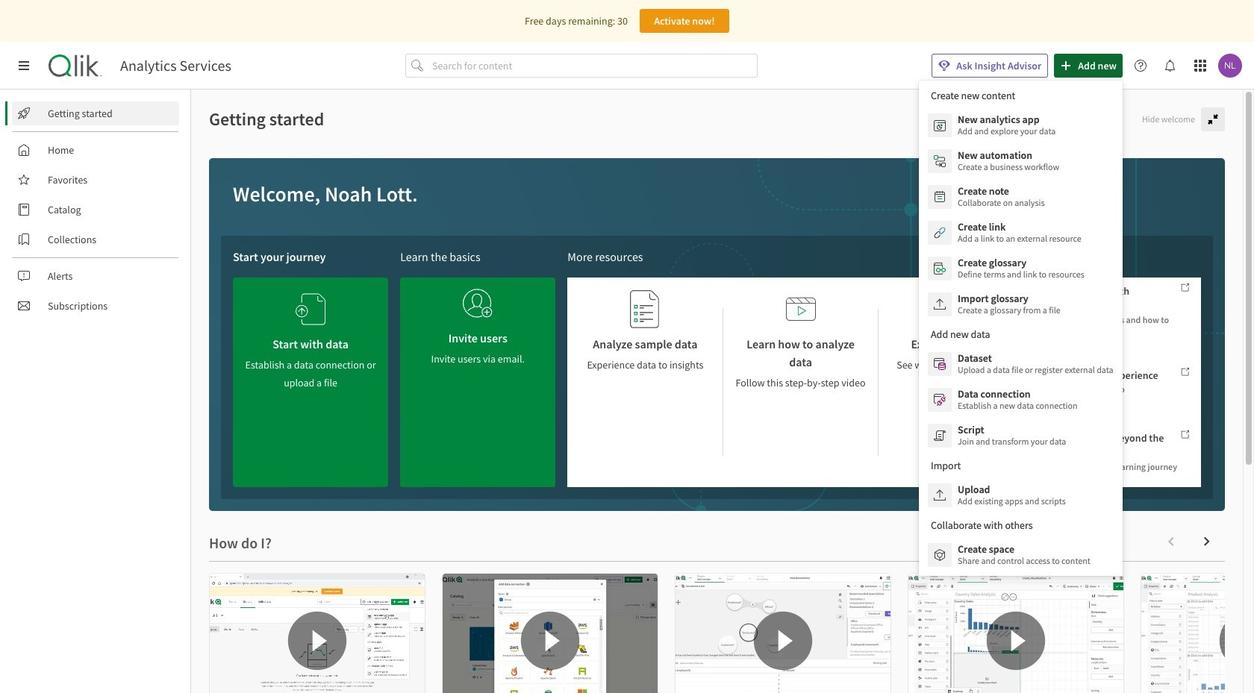 Task type: describe. For each thing, give the bounding box(es) containing it.
4 menu item from the top
[[919, 215, 1123, 251]]

learn how to analyze data image
[[786, 290, 816, 329]]

analyze sample data image
[[631, 290, 661, 329]]

5 menu item from the top
[[919, 251, 1123, 287]]

how do i define data associations? image
[[676, 574, 891, 694]]

7 menu item from the top
[[919, 347, 1123, 382]]

hide welcome image
[[1208, 114, 1220, 125]]

how do i create an app? image
[[210, 574, 425, 694]]

how do i create a visualization? image
[[909, 574, 1124, 694]]

analytics services element
[[120, 57, 231, 75]]

3 menu item from the top
[[919, 179, 1123, 215]]

navigation pane element
[[0, 96, 190, 324]]

1 menu item from the top
[[919, 108, 1123, 143]]

10 menu item from the top
[[919, 478, 1123, 514]]

11 menu item from the top
[[919, 538, 1123, 574]]



Task type: locate. For each thing, give the bounding box(es) containing it.
8 menu item from the top
[[919, 382, 1123, 418]]

2 menu item from the top
[[919, 143, 1123, 179]]

main content
[[191, 90, 1255, 694]]

explore the demo image
[[942, 290, 971, 329]]

how do i load data into an app? image
[[443, 574, 658, 694]]

6 menu item from the top
[[919, 287, 1123, 323]]

menu
[[919, 81, 1123, 577]]

invite users image
[[463, 284, 493, 323]]

9 menu item from the top
[[919, 418, 1123, 454]]

menu item
[[919, 108, 1123, 143], [919, 143, 1123, 179], [919, 179, 1123, 215], [919, 215, 1123, 251], [919, 251, 1123, 287], [919, 287, 1123, 323], [919, 347, 1123, 382], [919, 382, 1123, 418], [919, 418, 1123, 454], [919, 478, 1123, 514], [919, 538, 1123, 574]]

close sidebar menu image
[[18, 60, 30, 72]]



